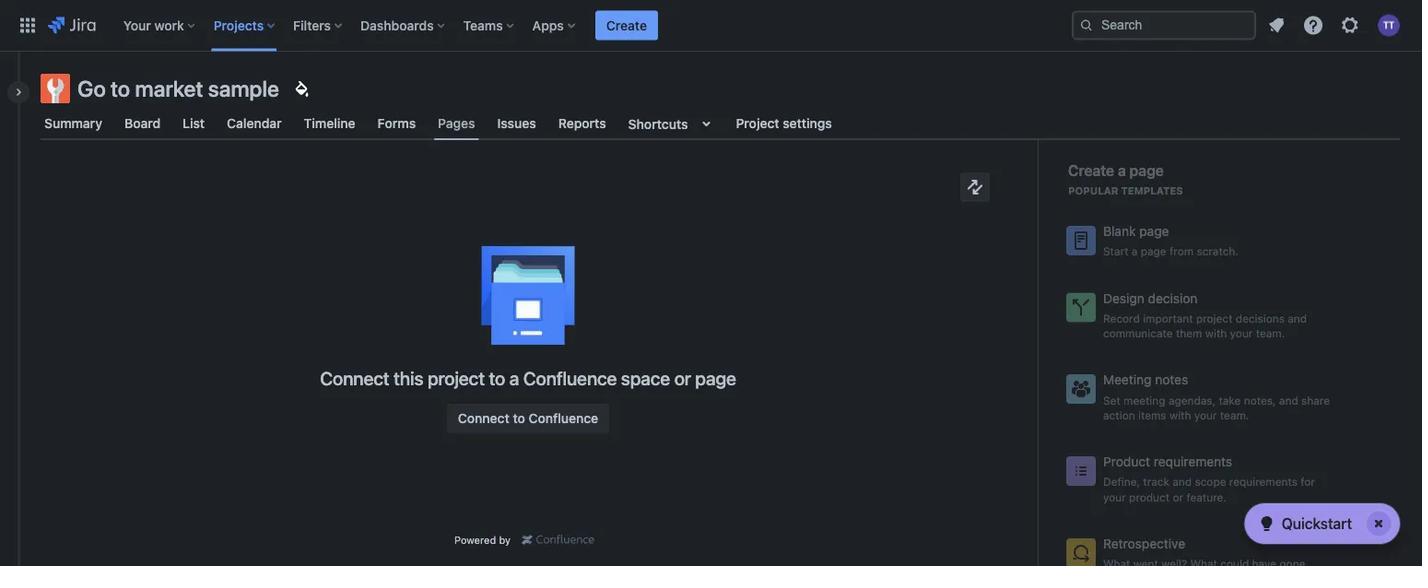 Task type: describe. For each thing, give the bounding box(es) containing it.
apps
[[533, 18, 564, 33]]

calendar link
[[223, 107, 285, 140]]

dashboards
[[361, 18, 434, 33]]

connect for connect this project to a confluence space or page
[[320, 367, 390, 389]]

apps button
[[527, 11, 583, 40]]

timeline link
[[300, 107, 359, 140]]

banner containing your work
[[0, 0, 1423, 52]]

0 vertical spatial confluence
[[523, 367, 617, 389]]

shortcuts button
[[625, 107, 721, 140]]

reports
[[558, 116, 606, 131]]

powered
[[455, 534, 496, 546]]

summary
[[44, 116, 102, 131]]

summary link
[[41, 107, 106, 140]]

create for create
[[606, 18, 647, 33]]

market
[[135, 76, 203, 101]]

notifications image
[[1266, 14, 1288, 36]]

1 vertical spatial to
[[489, 367, 505, 389]]

appswitcher icon image
[[17, 14, 39, 36]]

1 vertical spatial page
[[695, 367, 736, 389]]

connect this project to a confluence space or page
[[320, 367, 736, 389]]

projects
[[214, 18, 264, 33]]

set background color image
[[290, 77, 312, 100]]

check image
[[1256, 513, 1278, 535]]

your work button
[[118, 11, 203, 40]]

a inside 'create a page popular templates'
[[1118, 162, 1126, 179]]

primary element
[[11, 0, 1072, 51]]

quickstart
[[1282, 515, 1353, 532]]

shortcuts
[[628, 116, 688, 131]]

teams
[[463, 18, 503, 33]]

connect for connect to confluence
[[458, 411, 510, 426]]

create for create a page popular templates
[[1069, 162, 1115, 179]]

project settings link
[[732, 107, 836, 140]]

by
[[499, 534, 511, 546]]

or
[[675, 367, 691, 389]]

tab list containing pages
[[30, 107, 1412, 140]]

calendar
[[227, 116, 282, 131]]

to for go
[[111, 76, 130, 101]]

your work
[[123, 18, 184, 33]]

search image
[[1080, 18, 1094, 33]]

project settings
[[736, 116, 832, 131]]

create button
[[595, 11, 658, 40]]



Task type: locate. For each thing, give the bounding box(es) containing it.
1 vertical spatial confluence
[[529, 411, 598, 426]]

Search field
[[1072, 11, 1257, 40]]

forms link
[[374, 107, 420, 140]]

update space or page icon image
[[964, 176, 986, 198]]

space
[[621, 367, 670, 389]]

board link
[[121, 107, 164, 140]]

tab list
[[30, 107, 1412, 140]]

1 horizontal spatial a
[[1118, 162, 1126, 179]]

to for connect
[[513, 411, 525, 426]]

confluence up connect to confluence
[[523, 367, 617, 389]]

quickstart button
[[1245, 503, 1400, 544]]

0 vertical spatial to
[[111, 76, 130, 101]]

forms
[[378, 116, 416, 131]]

2 vertical spatial to
[[513, 411, 525, 426]]

filters
[[293, 18, 331, 33]]

reports link
[[555, 107, 610, 140]]

powered by
[[455, 534, 511, 546]]

to right project
[[489, 367, 505, 389]]

a up popular
[[1118, 162, 1126, 179]]

connect to confluence button
[[447, 404, 610, 433]]

page inside 'create a page popular templates'
[[1130, 162, 1164, 179]]

1 vertical spatial connect
[[458, 411, 510, 426]]

jira image
[[48, 14, 96, 36], [48, 14, 96, 36]]

confluence
[[523, 367, 617, 389], [529, 411, 598, 426]]

1 horizontal spatial to
[[489, 367, 505, 389]]

a up connect to confluence
[[510, 367, 519, 389]]

create
[[606, 18, 647, 33], [1069, 162, 1115, 179]]

0 horizontal spatial create
[[606, 18, 647, 33]]

connect to confluence
[[458, 411, 598, 426]]

page right or
[[695, 367, 736, 389]]

connect left this
[[320, 367, 390, 389]]

1 horizontal spatial create
[[1069, 162, 1115, 179]]

go to market sample
[[77, 76, 279, 101]]

your profile and settings image
[[1378, 14, 1400, 36]]

0 horizontal spatial a
[[510, 367, 519, 389]]

0 vertical spatial create
[[606, 18, 647, 33]]

2 horizontal spatial to
[[513, 411, 525, 426]]

1 horizontal spatial page
[[1130, 162, 1164, 179]]

a
[[1118, 162, 1126, 179], [510, 367, 519, 389]]

confluence image
[[522, 532, 595, 547], [522, 532, 595, 547]]

project
[[428, 367, 485, 389]]

teams button
[[458, 11, 522, 40]]

timeline
[[304, 116, 355, 131]]

connect
[[320, 367, 390, 389], [458, 411, 510, 426]]

issues
[[497, 116, 536, 131]]

pages
[[438, 116, 475, 131]]

1 vertical spatial create
[[1069, 162, 1115, 179]]

your
[[123, 18, 151, 33]]

1 horizontal spatial connect
[[458, 411, 510, 426]]

board
[[124, 116, 161, 131]]

page
[[1130, 162, 1164, 179], [695, 367, 736, 389]]

project
[[736, 116, 780, 131]]

to
[[111, 76, 130, 101], [489, 367, 505, 389], [513, 411, 525, 426]]

1 vertical spatial a
[[510, 367, 519, 389]]

go
[[77, 76, 106, 101]]

sample
[[208, 76, 279, 101]]

create a page popular templates
[[1069, 162, 1184, 197]]

confluence inside button
[[529, 411, 598, 426]]

confluence down connect this project to a confluence space or page
[[529, 411, 598, 426]]

create right apps dropdown button
[[606, 18, 647, 33]]

settings
[[783, 116, 832, 131]]

connect down project
[[458, 411, 510, 426]]

create inside 'create a page popular templates'
[[1069, 162, 1115, 179]]

0 horizontal spatial to
[[111, 76, 130, 101]]

to right go
[[111, 76, 130, 101]]

settings image
[[1340, 14, 1362, 36]]

page up templates
[[1130, 162, 1164, 179]]

create up popular
[[1069, 162, 1115, 179]]

this
[[394, 367, 424, 389]]

issues link
[[494, 107, 540, 140]]

work
[[154, 18, 184, 33]]

popular
[[1069, 185, 1119, 197]]

list
[[183, 116, 205, 131]]

0 vertical spatial a
[[1118, 162, 1126, 179]]

banner
[[0, 0, 1423, 52]]

dashboards button
[[355, 11, 452, 40]]

dismiss quickstart image
[[1364, 509, 1394, 538]]

to inside button
[[513, 411, 525, 426]]

sidebar navigation image
[[0, 74, 41, 111]]

filters button
[[288, 11, 349, 40]]

0 horizontal spatial connect
[[320, 367, 390, 389]]

to down connect this project to a confluence space or page
[[513, 411, 525, 426]]

connect inside button
[[458, 411, 510, 426]]

0 vertical spatial connect
[[320, 367, 390, 389]]

create inside button
[[606, 18, 647, 33]]

list link
[[179, 107, 208, 140]]

projects button
[[208, 11, 282, 40]]

0 horizontal spatial page
[[695, 367, 736, 389]]

0 vertical spatial page
[[1130, 162, 1164, 179]]

help image
[[1303, 14, 1325, 36]]

templates
[[1121, 185, 1184, 197]]



Task type: vqa. For each thing, say whether or not it's contained in the screenshot.
bottom 2024
no



